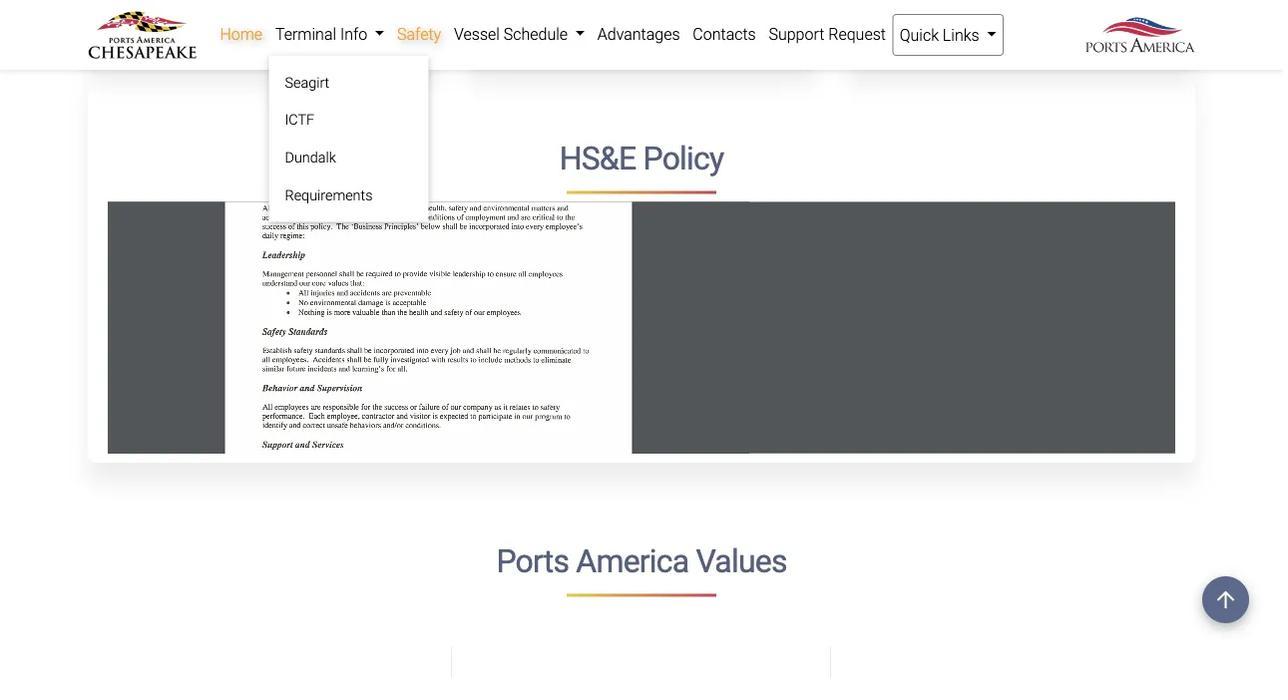 Task type: locate. For each thing, give the bounding box(es) containing it.
hs&e policy
[[560, 140, 724, 177]]

ports america values
[[497, 543, 787, 581]]

launch for desktop icon
[[148, 17, 202, 32]]

seagirt
[[285, 74, 330, 91]]

seagirt link
[[277, 64, 421, 101]]

contacts link
[[687, 14, 763, 54]]

more
[[646, 12, 681, 27]]

quick links link
[[893, 14, 1004, 56]]

launch left mobile image
[[305, 17, 359, 32]]

vessel
[[454, 24, 500, 43]]

1 horizontal spatial launch link
[[270, 8, 407, 38]]

contacts
[[693, 24, 756, 43]]

home link
[[214, 14, 269, 54]]

learn
[[603, 12, 643, 27]]

submit a ticket link
[[873, 2, 1170, 38]]

launch left desktop icon
[[148, 17, 202, 32]]

requirements
[[285, 186, 373, 203]]

0 horizontal spatial launch
[[148, 17, 202, 32]]

learn more
[[603, 12, 681, 27]]

launch link
[[114, 8, 255, 38], [270, 8, 407, 38]]

vessel schedule
[[454, 24, 572, 43]]

hs&e
[[560, 140, 636, 177]]

a
[[1001, 12, 1009, 27]]

learn more link
[[493, 2, 791, 38]]

ports
[[497, 543, 569, 581]]

advantages
[[598, 24, 680, 43]]

requirements link
[[277, 176, 421, 214]]

terminal info
[[275, 24, 372, 43]]

support request link
[[763, 14, 893, 54]]

home
[[220, 24, 263, 43]]

support request
[[769, 24, 886, 43]]

2 launch from the left
[[305, 17, 359, 32]]

dundalk
[[285, 149, 336, 166]]

terminal info link
[[269, 14, 391, 54]]

submit a ticket
[[951, 12, 1055, 27]]

2 launch link from the left
[[270, 8, 407, 38]]

1 horizontal spatial launch
[[305, 17, 359, 32]]

go to top image
[[1203, 577, 1250, 624]]

1 launch from the left
[[148, 17, 202, 32]]

links
[[943, 25, 980, 44]]

0 horizontal spatial launch link
[[114, 8, 255, 38]]

schedule
[[504, 24, 568, 43]]

submit
[[951, 12, 997, 27]]

launch
[[148, 17, 202, 32], [305, 17, 359, 32]]



Task type: describe. For each thing, give the bounding box(es) containing it.
ictf link
[[277, 101, 421, 139]]

support
[[769, 24, 825, 43]]

safety
[[397, 24, 441, 43]]

ticket
[[1012, 12, 1055, 27]]

safety link
[[391, 14, 448, 54]]

vessel schedule link
[[448, 14, 591, 54]]

mobile image
[[363, 15, 373, 31]]

advantages link
[[591, 14, 687, 54]]

dundalk link
[[277, 139, 421, 176]]

desktop image
[[206, 18, 220, 31]]

info
[[340, 24, 368, 43]]

america
[[576, 543, 689, 581]]

ictf
[[285, 111, 315, 128]]

request
[[829, 24, 886, 43]]

quick links
[[900, 25, 984, 44]]

values
[[696, 543, 787, 581]]

quick
[[900, 25, 939, 44]]

policy
[[643, 140, 724, 177]]

launch for mobile image
[[305, 17, 359, 32]]

terminal
[[275, 24, 337, 43]]

1 launch link from the left
[[114, 8, 255, 38]]



Task type: vqa. For each thing, say whether or not it's contained in the screenshot.
Wednesday,
no



